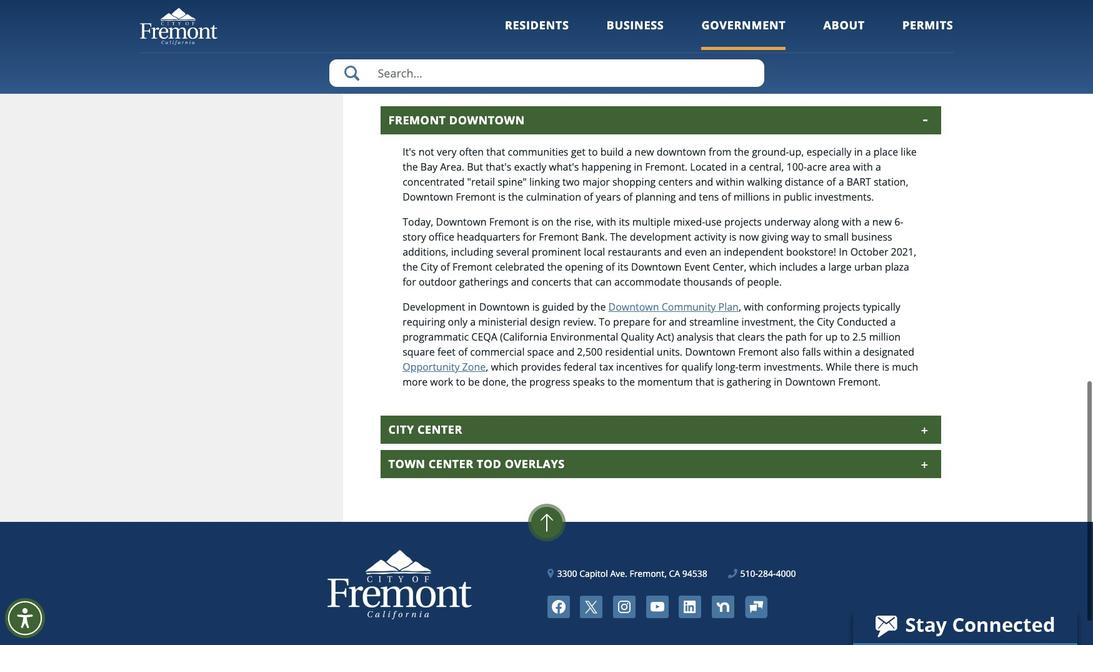 Task type: vqa. For each thing, say whether or not it's contained in the screenshot.
Happiest
no



Task type: locate. For each thing, give the bounding box(es) containing it.
that
[[487, 145, 506, 159], [574, 275, 593, 289], [717, 330, 736, 344], [696, 375, 715, 389]]

1 horizontal spatial new
[[873, 215, 893, 229]]

major
[[583, 175, 610, 189]]

get
[[571, 145, 586, 159]]

with up investment, at the right of page
[[744, 300, 764, 314]]

large
[[829, 260, 852, 274]]

and down centers
[[679, 190, 697, 204]]

4000
[[776, 568, 797, 580]]

residents link
[[505, 18, 570, 50]]

central,
[[750, 160, 785, 174]]

its up the
[[619, 215, 630, 229]]

, up done,
[[486, 360, 489, 374]]

columnusercontrol3 main content
[[343, 0, 954, 522]]

town
[[389, 457, 426, 472]]

1 horizontal spatial fremont.
[[839, 375, 881, 389]]

speaks
[[573, 375, 605, 389]]

0 horizontal spatial fremont.
[[646, 160, 688, 174]]

ministerial
[[479, 315, 528, 329]]

is left 'now' on the top right of the page
[[730, 230, 737, 244]]

people.
[[748, 275, 782, 289]]

to
[[589, 145, 598, 159], [813, 230, 822, 244], [841, 330, 851, 344], [456, 375, 466, 389], [608, 375, 618, 389]]

in inside , which provides federal tax incentives for qualify long-term investments. while there is much more work to be done, the progress speaks to the momentum that is gathering in downtown fremont.
[[774, 375, 783, 389]]

residents
[[505, 18, 570, 33]]

(california
[[500, 330, 548, 344]]

1 vertical spatial development
[[403, 300, 466, 314]]

within inside , with conforming projects typically requiring only a ministerial design review. to prepare for and streamline investment, the city conducted a programmatic ceqa (california environmental quality act) analysis that clears the path for up to 2.5 million square feet of commercial space and 2,500 residential units. downtown fremont also falls within a designated opportunity zone
[[824, 345, 853, 359]]

which down commercial
[[491, 360, 519, 374]]

projects up 'now' on the top right of the page
[[725, 215, 762, 229]]

new up shopping
[[635, 145, 655, 159]]

new inside today, downtown fremont is on the rise, with its multiple mixed-use projects underway along with a new 6- story office headquarters for fremont bank. the development activity is now giving way to small business additions, including several prominent local restaurants and even an independent bookstore! in october 2021, the city of fremont celebrated the opening of its downtown event center, which includes a large urban plaza for outdoor gatherings and concerts that can accommodate thousands of people.
[[873, 215, 893, 229]]

3300
[[558, 568, 578, 580]]

with inside it's not very often that communities get to build a new downtown from the ground-up, especially in a place like the bay area. but that's exactly what's happening in fremont. located in a central, 100-acre area with a concentrated "retail spine" linking two major shopping centers and within walking distance of a bart station, downtown fremont is the culmination of years of planning and tens of millions in public investments.
[[854, 160, 874, 174]]

a
[[627, 145, 632, 159], [866, 145, 872, 159], [741, 160, 747, 174], [876, 160, 882, 174], [839, 175, 845, 189], [865, 215, 870, 229], [821, 260, 826, 274], [470, 315, 476, 329], [891, 315, 896, 329], [855, 345, 861, 359]]

which
[[750, 260, 777, 274], [491, 360, 519, 374]]

downtown inside it's not very often that communities get to build a new downtown from the ground-up, especially in a place like the bay area. but that's exactly what's happening in fremont. located in a central, 100-acre area with a concentrated "retail spine" linking two major shopping centers and within walking distance of a bart station, downtown fremont is the culmination of years of planning and tens of millions in public investments.
[[403, 190, 454, 204]]

gathering
[[727, 375, 772, 389]]

center down work
[[418, 422, 463, 437]]

fremont
[[389, 113, 446, 128], [456, 190, 496, 204], [490, 215, 529, 229], [539, 230, 579, 244], [453, 260, 493, 274], [739, 345, 779, 359]]

0 vertical spatial center
[[418, 422, 463, 437]]

in up shopping
[[634, 160, 643, 174]]

qualify
[[682, 360, 713, 374]]

bank.
[[582, 230, 608, 244]]

1 vertical spatial center
[[429, 457, 474, 472]]

urban
[[855, 260, 883, 274]]

of inside , with conforming projects typically requiring only a ministerial design review. to prepare for and streamline investment, the city conducted a programmatic ceqa (california environmental quality act) analysis that clears the path for up to 2.5 million square feet of commercial space and 2,500 residential units. downtown fremont also falls within a designated opportunity zone
[[459, 345, 468, 359]]

place
[[874, 145, 899, 159]]

284-
[[759, 568, 776, 580]]

development
[[609, 72, 717, 93], [403, 300, 466, 314]]

0 horizontal spatial city
[[389, 422, 415, 437]]

about
[[824, 18, 866, 33]]

1 vertical spatial which
[[491, 360, 519, 374]]

a up million at bottom
[[891, 315, 896, 329]]

projects up the conducted
[[823, 300, 861, 314]]

within up while
[[824, 345, 853, 359]]

a up business
[[865, 215, 870, 229]]

footer my icon image
[[745, 596, 768, 618]]

falls
[[803, 345, 822, 359]]

0 horizontal spatial projects
[[725, 215, 762, 229]]

downtown inside , with conforming projects typically requiring only a ministerial design review. to prepare for and streamline investment, the city conducted a programmatic ceqa (california environmental quality act) analysis that clears the path for up to 2.5 million square feet of commercial space and 2,500 residential units. downtown fremont also falls within a designated opportunity zone
[[686, 345, 736, 359]]

1 vertical spatial projects
[[823, 300, 861, 314]]

the down it's
[[403, 160, 418, 174]]

the down prominent
[[548, 260, 563, 274]]

0 vertical spatial tab list
[[381, 0, 942, 47]]

0 vertical spatial city
[[421, 260, 438, 274]]

fremont down including
[[453, 260, 493, 274]]

0 vertical spatial development
[[609, 72, 717, 93]]

residential and commercial development opportunities
[[381, 72, 833, 93]]

0 vertical spatial which
[[750, 260, 777, 274]]

conforming
[[767, 300, 821, 314]]

0 horizontal spatial within
[[716, 175, 745, 189]]

footer fb icon image
[[548, 596, 570, 619]]

2.5
[[853, 330, 867, 344]]

gatherings
[[460, 275, 509, 289]]

downtown down falls at the right
[[786, 375, 836, 389]]

the down investment, at the right of page
[[768, 330, 783, 344]]

1 horizontal spatial development
[[609, 72, 717, 93]]

city up up
[[817, 315, 835, 329]]

fremont. up centers
[[646, 160, 688, 174]]

distance
[[785, 175, 825, 189]]

what's
[[549, 160, 579, 174]]

, inside , which provides federal tax incentives for qualify long-term investments. while there is much more work to be done, the progress speaks to the momentum that is gathering in downtown fremont.
[[486, 360, 489, 374]]

review.
[[564, 315, 597, 329]]

new left 6-
[[873, 215, 893, 229]]

, which provides federal tax incentives for qualify long-term investments. while there is much more work to be done, the progress speaks to the momentum that is gathering in downtown fremont.
[[403, 360, 919, 389]]

1 horizontal spatial city
[[421, 260, 438, 274]]

celebrated
[[495, 260, 545, 274]]

term
[[739, 360, 762, 374]]

on
[[542, 215, 554, 229]]

investments. down bart
[[815, 190, 875, 204]]

like
[[901, 145, 917, 159]]

2 tab list from the top
[[381, 106, 942, 479]]

0 horizontal spatial ,
[[486, 360, 489, 374]]

not
[[419, 145, 435, 159]]

development up requiring
[[403, 300, 466, 314]]

downtown up prepare
[[609, 300, 660, 314]]

for up several on the top
[[523, 230, 537, 244]]

0 horizontal spatial development
[[403, 300, 466, 314]]

fremont inside it's not very often that communities get to build a new downtown from the ground-up, especially in a place like the bay area. but that's exactly what's happening in fremont. located in a central, 100-acre area with a concentrated "retail spine" linking two major shopping centers and within walking distance of a bart station, downtown fremont is the culmination of years of planning and tens of millions in public investments.
[[456, 190, 496, 204]]

area
[[830, 160, 851, 174]]

city down additions,
[[421, 260, 438, 274]]

a left the large
[[821, 260, 826, 274]]

development down business link
[[609, 72, 717, 93]]

that up that's
[[487, 145, 506, 159]]

is down designated
[[883, 360, 890, 374]]

, up streamline
[[739, 300, 742, 314]]

to up bookstore!
[[813, 230, 822, 244]]

downtown up qualify
[[686, 345, 736, 359]]

, inside , with conforming projects typically requiring only a ministerial design review. to prepare for and streamline investment, the city conducted a programmatic ceqa (california environmental quality act) analysis that clears the path for up to 2.5 million square feet of commercial space and 2,500 residential units. downtown fremont also falls within a designated opportunity zone
[[739, 300, 742, 314]]

2,500
[[578, 345, 603, 359]]

of right feet
[[459, 345, 468, 359]]

fremont inside , with conforming projects typically requiring only a ministerial design review. to prepare for and streamline investment, the city conducted a programmatic ceqa (california environmental quality act) analysis that clears the path for up to 2.5 million square feet of commercial space and 2,500 residential units. downtown fremont also falls within a designated opportunity zone
[[739, 345, 779, 359]]

walking
[[748, 175, 783, 189]]

of down area
[[827, 175, 837, 189]]

1 horizontal spatial which
[[750, 260, 777, 274]]

1 vertical spatial tab list
[[381, 106, 942, 479]]

downtown
[[657, 145, 707, 159]]

a down area
[[839, 175, 845, 189]]

area.
[[440, 160, 465, 174]]

center
[[418, 422, 463, 437], [429, 457, 474, 472]]

with up small
[[842, 215, 862, 229]]

projects
[[725, 215, 762, 229], [823, 300, 861, 314]]

be
[[468, 375, 480, 389]]

within up tens
[[716, 175, 745, 189]]

to right get
[[589, 145, 598, 159]]

and down development
[[665, 245, 683, 259]]

, for which
[[486, 360, 489, 374]]

center left tod
[[429, 457, 474, 472]]

1 vertical spatial new
[[873, 215, 893, 229]]

streamline
[[690, 315, 740, 329]]

0 vertical spatial projects
[[725, 215, 762, 229]]

fremont down clears
[[739, 345, 779, 359]]

a right build
[[627, 145, 632, 159]]

that down opening
[[574, 275, 593, 289]]

is down spine"
[[499, 190, 506, 204]]

in
[[855, 145, 863, 159], [634, 160, 643, 174], [730, 160, 739, 174], [773, 190, 782, 204], [468, 300, 477, 314], [774, 375, 783, 389]]

1 horizontal spatial projects
[[823, 300, 861, 314]]

the down additions,
[[403, 260, 418, 274]]

1 vertical spatial its
[[618, 260, 629, 274]]

permits
[[903, 18, 954, 33]]

in right gathering
[[774, 375, 783, 389]]

tab list
[[381, 0, 942, 47], [381, 106, 942, 479]]

0 vertical spatial ,
[[739, 300, 742, 314]]

development in downtown is guided by the downtown community plan
[[403, 300, 739, 314]]

stay connected image
[[854, 609, 1077, 644]]

that down streamline
[[717, 330, 736, 344]]

with up bart
[[854, 160, 874, 174]]

business link
[[607, 18, 665, 50]]

for left up
[[810, 330, 823, 344]]

ground-
[[753, 145, 790, 159]]

fremont. inside , which provides federal tax incentives for qualify long-term investments. while there is much more work to be done, the progress speaks to the momentum that is gathering in downtown fremont.
[[839, 375, 881, 389]]

long-
[[716, 360, 739, 374]]

tens
[[699, 190, 720, 204]]

that down qualify
[[696, 375, 715, 389]]

that inside , which provides federal tax incentives for qualify long-term investments. while there is much more work to be done, the progress speaks to the momentum that is gathering in downtown fremont.
[[696, 375, 715, 389]]

1 horizontal spatial ,
[[739, 300, 742, 314]]

city inside , with conforming projects typically requiring only a ministerial design review. to prepare for and streamline investment, the city conducted a programmatic ceqa (california environmental quality act) analysis that clears the path for up to 2.5 million square feet of commercial space and 2,500 residential units. downtown fremont also falls within a designated opportunity zone
[[817, 315, 835, 329]]

to left be at bottom left
[[456, 375, 466, 389]]

2021,
[[892, 245, 917, 259]]

tod
[[477, 457, 502, 472]]

to inside , with conforming projects typically requiring only a ministerial design review. to prepare for and streamline investment, the city conducted a programmatic ceqa (california environmental quality act) analysis that clears the path for up to 2.5 million square feet of commercial space and 2,500 residential units. downtown fremont also falls within a designated opportunity zone
[[841, 330, 851, 344]]

is down long- at the right bottom of page
[[717, 375, 725, 389]]

0 horizontal spatial new
[[635, 145, 655, 159]]

projects inside today, downtown fremont is on the rise, with its multiple mixed-use projects underway along with a new 6- story office headquarters for fremont bank. the development activity is now giving way to small business additions, including several prominent local restaurants and even an independent bookstore! in october 2021, the city of fremont celebrated the opening of its downtown event center, which includes a large urban plaza for outdoor gatherings and concerts that can accommodate thousands of people.
[[725, 215, 762, 229]]

it's
[[403, 145, 416, 159]]

and
[[474, 72, 505, 93], [696, 175, 714, 189], [679, 190, 697, 204], [665, 245, 683, 259], [511, 275, 529, 289], [669, 315, 687, 329], [557, 345, 575, 359]]

0 vertical spatial new
[[635, 145, 655, 159]]

investments. inside , which provides federal tax incentives for qualify long-term investments. while there is much more work to be done, the progress speaks to the momentum that is gathering in downtown fremont.
[[764, 360, 824, 374]]

1 vertical spatial fremont.
[[839, 375, 881, 389]]

1 vertical spatial within
[[824, 345, 853, 359]]

investments. down also
[[764, 360, 824, 374]]

the down incentives
[[620, 375, 635, 389]]

the right on
[[557, 215, 572, 229]]

0 vertical spatial within
[[716, 175, 745, 189]]

1 horizontal spatial within
[[824, 345, 853, 359]]

0 vertical spatial fremont.
[[646, 160, 688, 174]]

station,
[[874, 175, 909, 189]]

with inside , with conforming projects typically requiring only a ministerial design review. to prepare for and streamline investment, the city conducted a programmatic ceqa (california environmental quality act) analysis that clears the path for up to 2.5 million square feet of commercial space and 2,500 residential units. downtown fremont also falls within a designated opportunity zone
[[744, 300, 764, 314]]

1 vertical spatial ,
[[486, 360, 489, 374]]

for down units.
[[666, 360, 679, 374]]

and down celebrated
[[511, 275, 529, 289]]

downtown community plan link
[[609, 300, 739, 314]]

business
[[852, 230, 893, 244]]

feet
[[438, 345, 456, 359]]

downtown up office
[[436, 215, 487, 229]]

a right only
[[470, 315, 476, 329]]

to right up
[[841, 330, 851, 344]]

1 tab list from the top
[[381, 0, 942, 47]]

fremont. down there
[[839, 375, 881, 389]]

0 vertical spatial investments.
[[815, 190, 875, 204]]

story
[[403, 230, 426, 244]]

about link
[[824, 18, 866, 50]]

located
[[691, 160, 728, 174]]

and down downtown community plan link
[[669, 315, 687, 329]]

guided
[[543, 300, 575, 314]]

footer li icon image
[[679, 596, 702, 619]]

in down "from"
[[730, 160, 739, 174]]

which inside , which provides federal tax incentives for qualify long-term investments. while there is much more work to be done, the progress speaks to the momentum that is gathering in downtown fremont.
[[491, 360, 519, 374]]

0 horizontal spatial which
[[491, 360, 519, 374]]

programmatic
[[403, 330, 469, 344]]

its down restaurants
[[618, 260, 629, 274]]

the right by at the right
[[591, 300, 606, 314]]

fremont down "retail
[[456, 190, 496, 204]]

there
[[855, 360, 880, 374]]

1 vertical spatial city
[[817, 315, 835, 329]]

100-
[[787, 160, 808, 174]]

footer nd icon image
[[712, 596, 735, 619]]

1 vertical spatial investments.
[[764, 360, 824, 374]]

additions,
[[403, 245, 449, 259]]

up,
[[790, 145, 805, 159]]

2 horizontal spatial city
[[817, 315, 835, 329]]

city up the town
[[389, 422, 415, 437]]

which up people. in the right of the page
[[750, 260, 777, 274]]

provides
[[521, 360, 562, 374]]

, for with
[[739, 300, 742, 314]]

to inside today, downtown fremont is on the rise, with its multiple mixed-use projects underway along with a new 6- story office headquarters for fremont bank. the development activity is now giving way to small business additions, including several prominent local restaurants and even an independent bookstore! in october 2021, the city of fremont celebrated the opening of its downtown event center, which includes a large urban plaza for outdoor gatherings and concerts that can accommodate thousands of people.
[[813, 230, 822, 244]]

use
[[706, 215, 722, 229]]

downtown down concentrated
[[403, 190, 454, 204]]

concerts
[[532, 275, 572, 289]]



Task type: describe. For each thing, give the bounding box(es) containing it.
for up act)
[[653, 315, 667, 329]]

fremont,
[[630, 568, 667, 580]]

business
[[607, 18, 665, 33]]

million
[[870, 330, 901, 344]]

thousands
[[684, 275, 733, 289]]

footer yt icon image
[[646, 596, 669, 619]]

office
[[429, 230, 455, 244]]

incentives
[[617, 360, 663, 374]]

center for town
[[429, 457, 474, 472]]

tab list containing fremont downtown
[[381, 106, 942, 479]]

of up outdoor
[[441, 260, 450, 274]]

of up can
[[606, 260, 615, 274]]

community
[[662, 300, 716, 314]]

of down 'major' at the right of the page
[[584, 190, 594, 204]]

in down walking
[[773, 190, 782, 204]]

in left "place"
[[855, 145, 863, 159]]

a left central,
[[741, 160, 747, 174]]

center for city
[[418, 422, 463, 437]]

space
[[528, 345, 554, 359]]

0 vertical spatial its
[[619, 215, 630, 229]]

act)
[[657, 330, 675, 344]]

2 vertical spatial city
[[389, 422, 415, 437]]

of down center,
[[736, 275, 745, 289]]

a down '2.5'
[[855, 345, 861, 359]]

city inside today, downtown fremont is on the rise, with its multiple mixed-use projects underway along with a new 6- story office headquarters for fremont bank. the development activity is now giving way to small business additions, including several prominent local restaurants and even an independent bookstore! in october 2021, the city of fremont celebrated the opening of its downtown event center, which includes a large urban plaza for outdoor gatherings and concerts that can accommodate thousands of people.
[[421, 260, 438, 274]]

today,
[[403, 215, 434, 229]]

bay
[[421, 160, 438, 174]]

very
[[437, 145, 457, 159]]

the right done,
[[512, 375, 527, 389]]

footer tw icon image
[[581, 596, 603, 619]]

the right "from"
[[735, 145, 750, 159]]

the up path
[[800, 315, 815, 329]]

that inside , with conforming projects typically requiring only a ministerial design review. to prepare for and streamline investment, the city conducted a programmatic ceqa (california environmental quality act) analysis that clears the path for up to 2.5 million square feet of commercial space and 2,500 residential units. downtown fremont also falls within a designated opportunity zone
[[717, 330, 736, 344]]

is inside it's not very often that communities get to build a new downtown from the ground-up, especially in a place like the bay area. but that's exactly what's happening in fremont. located in a central, 100-acre area with a concentrated "retail spine" linking two major shopping centers and within walking distance of a bart station, downtown fremont is the culmination of years of planning and tens of millions in public investments.
[[499, 190, 506, 204]]

public
[[784, 190, 813, 204]]

culmination
[[526, 190, 582, 204]]

it's not very often that communities get to build a new downtown from the ground-up, especially in a place like the bay area. but that's exactly what's happening in fremont. located in a central, 100-acre area with a concentrated "retail spine" linking two major shopping centers and within walking distance of a bart station, downtown fremont is the culmination of years of planning and tens of millions in public investments.
[[403, 145, 917, 204]]

independent
[[724, 245, 784, 259]]

to down tax
[[608, 375, 618, 389]]

downtown inside , which provides federal tax incentives for qualify long-term investments. while there is much more work to be done, the progress speaks to the momentum that is gathering in downtown fremont.
[[786, 375, 836, 389]]

3300 capitol ave. fremont, ca 94538 link
[[548, 567, 708, 580]]

designated
[[864, 345, 915, 359]]

footer ig icon image
[[614, 596, 636, 619]]

happening
[[582, 160, 632, 174]]

centers
[[659, 175, 693, 189]]

510-
[[741, 568, 759, 580]]

and down located
[[696, 175, 714, 189]]

ca
[[670, 568, 681, 580]]

downtown up 'often' at left
[[450, 113, 525, 128]]

october
[[851, 245, 889, 259]]

several
[[496, 245, 530, 259]]

quality
[[621, 330, 654, 344]]

with up bank.
[[597, 215, 617, 229]]

ceqa
[[472, 330, 498, 344]]

510-284-4000
[[741, 568, 797, 580]]

that inside today, downtown fremont is on the rise, with its multiple mixed-use projects underway along with a new 6- story office headquarters for fremont bank. the development activity is now giving way to small business additions, including several prominent local restaurants and even an independent bookstore! in october 2021, the city of fremont celebrated the opening of its downtown event center, which includes a large urban plaza for outdoor gatherings and concerts that can accommodate thousands of people.
[[574, 275, 593, 289]]

accommodate
[[615, 275, 681, 289]]

can
[[596, 275, 612, 289]]

an
[[710, 245, 722, 259]]

, with conforming projects typically requiring only a ministerial design review. to prepare for and streamline investment, the city conducted a programmatic ceqa (california environmental quality act) analysis that clears the path for up to 2.5 million square feet of commercial space and 2,500 residential units. downtown fremont also falls within a designated opportunity zone
[[403, 300, 915, 374]]

often
[[459, 145, 484, 159]]

a down "place"
[[876, 160, 882, 174]]

94538
[[683, 568, 708, 580]]

opportunities
[[721, 72, 833, 93]]

now
[[740, 230, 759, 244]]

way
[[792, 230, 810, 244]]

only
[[448, 315, 468, 329]]

includes
[[780, 260, 818, 274]]

zone
[[463, 360, 486, 374]]

progress
[[530, 375, 571, 389]]

downtown up "ministerial"
[[480, 300, 530, 314]]

fremont up prominent
[[539, 230, 579, 244]]

planning
[[636, 190, 676, 204]]

is up design
[[533, 300, 540, 314]]

communities
[[508, 145, 569, 159]]

of down shopping
[[624, 190, 633, 204]]

which inside today, downtown fremont is on the rise, with its multiple mixed-use projects underway along with a new 6- story office headquarters for fremont bank. the development activity is now giving way to small business additions, including several prominent local restaurants and even an independent bookstore! in october 2021, the city of fremont celebrated the opening of its downtown event center, which includes a large urban plaza for outdoor gatherings and concerts that can accommodate thousands of people.
[[750, 260, 777, 274]]

rise,
[[575, 215, 594, 229]]

in down "gatherings"
[[468, 300, 477, 314]]

downtown up accommodate on the top
[[631, 260, 682, 274]]

a left "place"
[[866, 145, 872, 159]]

opportunity zone link
[[403, 360, 486, 374]]

is left on
[[532, 215, 539, 229]]

two
[[563, 175, 580, 189]]

federal
[[564, 360, 597, 374]]

build
[[601, 145, 624, 159]]

residential
[[606, 345, 655, 359]]

concentrated
[[403, 175, 465, 189]]

bookstore!
[[787, 245, 837, 259]]

government
[[702, 18, 786, 33]]

especially
[[807, 145, 852, 159]]

that inside it's not very often that communities get to build a new downtown from the ground-up, especially in a place like the bay area. but that's exactly what's happening in fremont. located in a central, 100-acre area with a concentrated "retail spine" linking two major shopping centers and within walking distance of a bart station, downtown fremont is the culmination of years of planning and tens of millions in public investments.
[[487, 145, 506, 159]]

outdoor
[[419, 275, 457, 289]]

6-
[[895, 215, 904, 229]]

momentum
[[638, 375, 693, 389]]

Search text field
[[329, 59, 765, 87]]

shopping
[[613, 175, 656, 189]]

3300 capitol ave. fremont, ca 94538
[[558, 568, 708, 580]]

typically
[[863, 300, 901, 314]]

and up fremont downtown
[[474, 72, 505, 93]]

residential
[[381, 72, 470, 93]]

done,
[[483, 375, 509, 389]]

and up federal
[[557, 345, 575, 359]]

clears
[[738, 330, 765, 344]]

square
[[403, 345, 435, 359]]

new inside it's not very often that communities get to build a new downtown from the ground-up, especially in a place like the bay area. but that's exactly what's happening in fremont. located in a central, 100-acre area with a concentrated "retail spine" linking two major shopping centers and within walking distance of a bart station, downtown fremont is the culmination of years of planning and tens of millions in public investments.
[[635, 145, 655, 159]]

the down spine"
[[509, 190, 524, 204]]

ave.
[[611, 568, 628, 580]]

units.
[[657, 345, 683, 359]]

for left outdoor
[[403, 275, 416, 289]]

headquarters
[[457, 230, 521, 244]]

projects inside , with conforming projects typically requiring only a ministerial design review. to prepare for and streamline investment, the city conducted a programmatic ceqa (california environmental quality act) analysis that clears the path for up to 2.5 million square feet of commercial space and 2,500 residential units. downtown fremont also falls within a designated opportunity zone
[[823, 300, 861, 314]]

investment,
[[742, 315, 797, 329]]

capitol
[[580, 568, 608, 580]]

tax
[[600, 360, 614, 374]]

to inside it's not very often that communities get to build a new downtown from the ground-up, especially in a place like the bay area. but that's exactly what's happening in fremont. located in a central, 100-acre area with a concentrated "retail spine" linking two major shopping centers and within walking distance of a bart station, downtown fremont is the culmination of years of planning and tens of millions in public investments.
[[589, 145, 598, 159]]

up
[[826, 330, 838, 344]]

opportunity
[[403, 360, 460, 374]]

investments. inside it's not very often that communities get to build a new downtown from the ground-up, especially in a place like the bay area. but that's exactly what's happening in fremont. located in a central, 100-acre area with a concentrated "retail spine" linking two major shopping centers and within walking distance of a bart station, downtown fremont is the culmination of years of planning and tens of millions in public investments.
[[815, 190, 875, 204]]

millions
[[734, 190, 770, 204]]

within inside it's not very often that communities get to build a new downtown from the ground-up, especially in a place like the bay area. but that's exactly what's happening in fremont. located in a central, 100-acre area with a concentrated "retail spine" linking two major shopping centers and within walking distance of a bart station, downtown fremont is the culmination of years of planning and tens of millions in public investments.
[[716, 175, 745, 189]]

fremont up it's
[[389, 113, 446, 128]]

fremont. inside it's not very often that communities get to build a new downtown from the ground-up, especially in a place like the bay area. but that's exactly what's happening in fremont. located in a central, 100-acre area with a concentrated "retail spine" linking two major shopping centers and within walking distance of a bart station, downtown fremont is the culmination of years of planning and tens of millions in public investments.
[[646, 160, 688, 174]]

but
[[467, 160, 483, 174]]

prepare
[[614, 315, 651, 329]]

opening
[[565, 260, 603, 274]]

for inside , which provides federal tax incentives for qualify long-term investments. while there is much more work to be done, the progress speaks to the momentum that is gathering in downtown fremont.
[[666, 360, 679, 374]]

of right tens
[[722, 190, 732, 204]]

fremont up headquarters at the top of the page
[[490, 215, 529, 229]]

by
[[577, 300, 588, 314]]

conducted
[[837, 315, 888, 329]]



